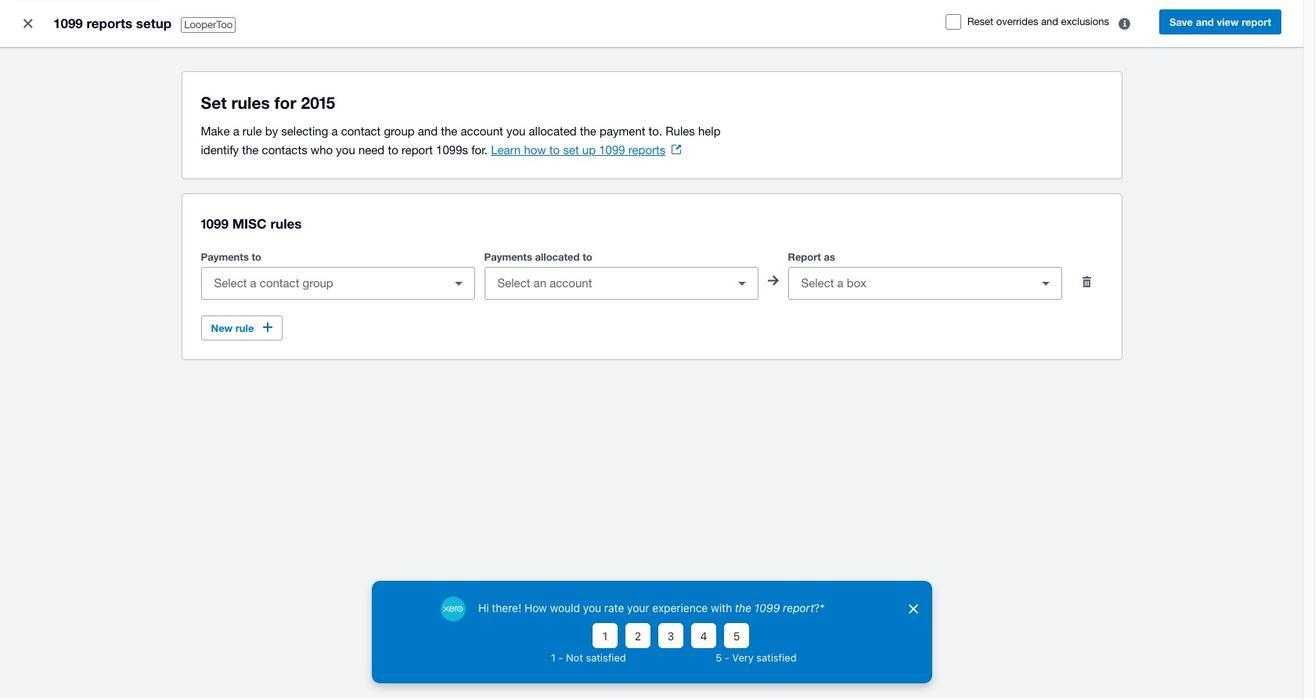 Task type: describe. For each thing, give the bounding box(es) containing it.
1 vertical spatial allocated
[[535, 251, 580, 263]]

allocated inside make a rule by selecting a contact group and the account you allocated the payment to. rules help identify the contacts who you need to report 1099s for.
[[529, 125, 577, 138]]

how
[[524, 143, 546, 157]]

2 horizontal spatial the
[[580, 125, 597, 138]]

1 horizontal spatial rules
[[271, 215, 302, 232]]

for.
[[472, 143, 488, 157]]

2 horizontal spatial 1099
[[599, 143, 625, 157]]

payment
[[600, 125, 646, 138]]

contact
[[341, 125, 381, 138]]

save and view report button
[[1160, 9, 1282, 34]]

reset
[[968, 16, 994, 27]]

new
[[211, 322, 233, 334]]

report as
[[788, 251, 836, 263]]

rule inside make a rule by selecting a contact group and the account you allocated the payment to. rules help identify the contacts who you need to report 1099s for.
[[243, 125, 262, 138]]

identify
[[201, 143, 239, 157]]

1099 for 1099 misc rules
[[201, 215, 229, 232]]

Payments to field
[[202, 269, 443, 298]]

rules
[[666, 125, 695, 138]]

rule inside button
[[236, 322, 254, 334]]

account
[[461, 125, 503, 138]]

0 horizontal spatial the
[[242, 143, 259, 157]]

expand list image
[[726, 268, 758, 299]]

1 horizontal spatial reports
[[629, 143, 666, 157]]

loopertoo
[[184, 19, 233, 31]]

1 horizontal spatial you
[[507, 125, 526, 138]]

set rules for 2015
[[201, 93, 335, 113]]

to up payments allocated to "field"
[[583, 251, 593, 263]]

payments for payments allocated to
[[484, 251, 532, 263]]

view
[[1217, 16, 1239, 28]]

by
[[265, 125, 278, 138]]

0 horizontal spatial you
[[336, 143, 355, 157]]

to.
[[649, 125, 663, 138]]

1099 for 1099 reports setup
[[53, 15, 83, 31]]

1 a from the left
[[233, 125, 239, 138]]

contacts
[[262, 143, 307, 157]]

learn how to set up 1099 reports link
[[491, 143, 682, 157]]

payments allocated to
[[484, 251, 593, 263]]

Payments allocated to field
[[485, 269, 726, 298]]

1099s
[[436, 143, 468, 157]]

1099 reports setup
[[53, 15, 172, 31]]



Task type: locate. For each thing, give the bounding box(es) containing it.
group
[[384, 125, 415, 138]]

the
[[441, 125, 458, 138], [580, 125, 597, 138], [242, 143, 259, 157]]

and left view
[[1196, 16, 1214, 28]]

1 vertical spatial rules
[[271, 215, 302, 232]]

new rule
[[211, 322, 254, 334]]

1 horizontal spatial the
[[441, 125, 458, 138]]

report inside button
[[1242, 16, 1272, 28]]

up
[[582, 143, 596, 157]]

0 vertical spatial rule
[[243, 125, 262, 138]]

0 horizontal spatial a
[[233, 125, 239, 138]]

need
[[359, 143, 385, 157]]

a right make
[[233, 125, 239, 138]]

rules left 'for'
[[231, 93, 270, 113]]

the up the up
[[580, 125, 597, 138]]

to down 'group'
[[388, 143, 398, 157]]

0 vertical spatial report
[[1242, 16, 1272, 28]]

payments
[[201, 251, 249, 263], [484, 251, 532, 263]]

you
[[507, 125, 526, 138], [336, 143, 355, 157]]

2 payments from the left
[[484, 251, 532, 263]]

payments for payments to
[[201, 251, 249, 263]]

allocated
[[529, 125, 577, 138], [535, 251, 580, 263]]

allocated up payments allocated to "field"
[[535, 251, 580, 263]]

selecting
[[281, 125, 328, 138]]

and inside make a rule by selecting a contact group and the account you allocated the payment to. rules help identify the contacts who you need to report 1099s for.
[[418, 125, 438, 138]]

reports down to.
[[629, 143, 666, 157]]

rule
[[243, 125, 262, 138], [236, 322, 254, 334]]

0 vertical spatial allocated
[[529, 125, 577, 138]]

rule right 'new'
[[236, 322, 254, 334]]

clear overrides and exclusions image
[[1110, 8, 1141, 39]]

report right view
[[1242, 16, 1272, 28]]

payments to
[[201, 251, 262, 263]]

dialog
[[372, 581, 932, 684]]

expand list of boxes image
[[1030, 268, 1062, 299]]

1 vertical spatial 1099
[[599, 143, 625, 157]]

as
[[824, 251, 836, 263]]

0 vertical spatial reports
[[87, 15, 132, 31]]

1 vertical spatial reports
[[629, 143, 666, 157]]

you right who
[[336, 143, 355, 157]]

save
[[1170, 16, 1194, 28]]

a
[[233, 125, 239, 138], [332, 125, 338, 138]]

0 horizontal spatial report
[[402, 143, 433, 157]]

who
[[311, 143, 333, 157]]

1 horizontal spatial payments
[[484, 251, 532, 263]]

1099 down "payment" at the top left
[[599, 143, 625, 157]]

0 vertical spatial 1099
[[53, 15, 83, 31]]

0 horizontal spatial rules
[[231, 93, 270, 113]]

report down 'group'
[[402, 143, 433, 157]]

1 horizontal spatial a
[[332, 125, 338, 138]]

1 vertical spatial rule
[[236, 322, 254, 334]]

rule left the by
[[243, 125, 262, 138]]

2015
[[301, 93, 335, 113]]

the right identify
[[242, 143, 259, 157]]

set
[[201, 93, 227, 113]]

Report as field
[[789, 269, 1030, 298]]

1 horizontal spatial 1099
[[201, 215, 229, 232]]

0 horizontal spatial payments
[[201, 251, 249, 263]]

expand list of contact groups image
[[443, 268, 474, 299]]

make
[[201, 125, 230, 138]]

help
[[698, 125, 721, 138]]

report
[[788, 251, 821, 263]]

1 payments from the left
[[201, 251, 249, 263]]

1099
[[53, 15, 83, 31], [599, 143, 625, 157], [201, 215, 229, 232]]

0 horizontal spatial and
[[418, 125, 438, 138]]

1099 misc rules
[[201, 215, 302, 232]]

misc
[[232, 215, 267, 232]]

save and view report
[[1170, 16, 1272, 28]]

set
[[563, 143, 579, 157]]

0 horizontal spatial reports
[[87, 15, 132, 31]]

1 vertical spatial report
[[402, 143, 433, 157]]

setup
[[136, 15, 172, 31]]

1 horizontal spatial and
[[1042, 16, 1059, 27]]

rules
[[231, 93, 270, 113], [271, 215, 302, 232]]

and right 'group'
[[418, 125, 438, 138]]

2 horizontal spatial and
[[1196, 16, 1214, 28]]

2 a from the left
[[332, 125, 338, 138]]

reports left setup
[[87, 15, 132, 31]]

close rules image
[[13, 8, 44, 39]]

reset overrides and exclusions
[[968, 16, 1110, 27]]

and inside button
[[1196, 16, 1214, 28]]

1099 right close rules image
[[53, 15, 83, 31]]

make a rule by selecting a contact group and the account you allocated the payment to. rules help identify the contacts who you need to report 1099s for.
[[201, 125, 721, 157]]

1 vertical spatial you
[[336, 143, 355, 157]]

new rule button
[[201, 316, 283, 341]]

0 vertical spatial you
[[507, 125, 526, 138]]

report inside make a rule by selecting a contact group and the account you allocated the payment to. rules help identify the contacts who you need to report 1099s for.
[[402, 143, 433, 157]]

to down 1099 misc rules
[[252, 251, 262, 263]]

allocated up how
[[529, 125, 577, 138]]

a up who
[[332, 125, 338, 138]]

you up learn
[[507, 125, 526, 138]]

to inside make a rule by selecting a contact group and the account you allocated the payment to. rules help identify the contacts who you need to report 1099s for.
[[388, 143, 398, 157]]

1 horizontal spatial report
[[1242, 16, 1272, 28]]

exclusions
[[1062, 16, 1110, 27]]

rules right misc
[[271, 215, 302, 232]]

overrides
[[997, 16, 1039, 27]]

to left set at left top
[[550, 143, 560, 157]]

for
[[275, 93, 297, 113]]

report
[[1242, 16, 1272, 28], [402, 143, 433, 157]]

0 vertical spatial rules
[[231, 93, 270, 113]]

0 horizontal spatial 1099
[[53, 15, 83, 31]]

the up the 1099s
[[441, 125, 458, 138]]

2 vertical spatial 1099
[[201, 215, 229, 232]]

1099 left misc
[[201, 215, 229, 232]]

learn
[[491, 143, 521, 157]]

reports
[[87, 15, 132, 31], [629, 143, 666, 157]]

learn how to set up 1099 reports
[[491, 143, 666, 157]]

and
[[1042, 16, 1059, 27], [1196, 16, 1214, 28], [418, 125, 438, 138]]

and right overrides
[[1042, 16, 1059, 27]]

to
[[388, 143, 398, 157], [550, 143, 560, 157], [252, 251, 262, 263], [583, 251, 593, 263]]

delete the empty rule image
[[1072, 266, 1103, 298]]



Task type: vqa. For each thing, say whether or not it's contained in the screenshot.
invoices to the top
no



